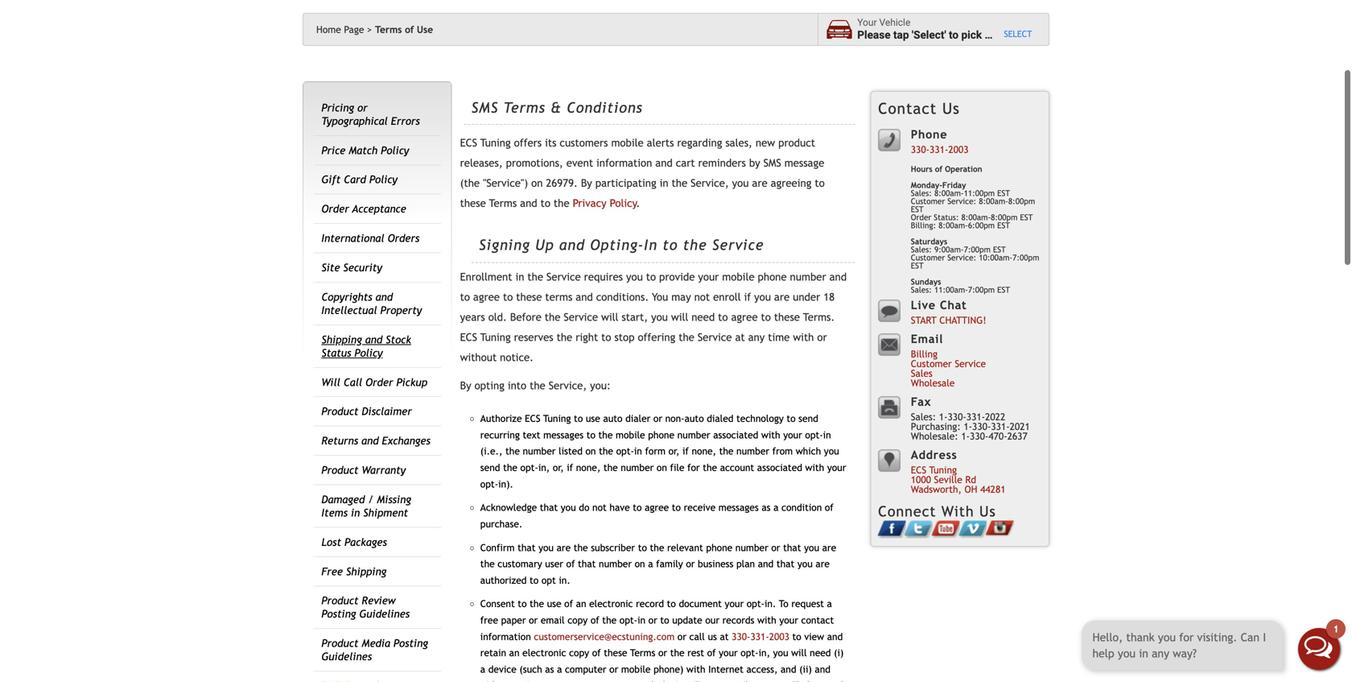 Task type: describe. For each thing, give the bounding box(es) containing it.
copy inside to view and retain an electronic copy of these terms or the rest of your opt-in, you will need                     (i) a device (such as a computer or mobile phone) with internet access, and                     (ii) and either a printer or storage space on such device.                     for an email copy, you'll also n
[[569, 647, 589, 658]]

1 auto from the left
[[603, 413, 623, 424]]

fax
[[911, 395, 932, 408]]

1- right wholesale: on the right
[[962, 430, 970, 442]]

by opting into the service, you:
[[460, 379, 611, 392]]

offers
[[514, 137, 542, 149]]

to up listed
[[574, 413, 583, 424]]

a inside acknowledge that you do not have to agree to receive messages as a condition of purchase.
[[774, 502, 779, 513]]

0 horizontal spatial if
[[567, 462, 573, 473]]

or up 'to'
[[772, 542, 781, 553]]

tuning inside "ecs tuning offers its customers mobile alerts regarding sales, new product releases, promotions,                   event information and cart reminders by sms message (the "service") on 26979. by participating in                   the service, you are agreeing to these terms and to the"
[[481, 137, 511, 149]]

customer service link
[[911, 358, 986, 369]]

not inside acknowledge that you do not have to agree to receive messages as a condition of purchase.
[[593, 502, 607, 513]]

2 customer from the top
[[911, 253, 945, 262]]

electronic inside consent to the use of an electronic record to document your opt-in. to request a free paper or                     email copy of the opt-in or to update our records with your contact information
[[590, 598, 633, 609]]

on inside "ecs tuning offers its customers mobile alerts regarding sales, new product releases, promotions,                   event information and cart reminders by sms message (the "service") on 26979. by participating in                   the service, you are agreeing to these terms and to the"
[[532, 177, 543, 189]]

price match policy link
[[322, 144, 409, 156]]

opt- up acknowledge
[[481, 478, 498, 489]]

1 vertical spatial shipping
[[346, 565, 387, 578]]

1 vertical spatial by
[[460, 379, 472, 392]]

you up user
[[539, 542, 554, 553]]

pricing or typographical errors
[[322, 101, 420, 127]]

and down product disclaimer link at the bottom left of the page
[[362, 434, 379, 447]]

the up family in the bottom of the page
[[650, 542, 665, 553]]

agreeing
[[771, 177, 812, 189]]

information inside "ecs tuning offers its customers mobile alerts regarding sales, new product releases, promotions,                   event information and cart reminders by sms message (the "service") on 26979. by participating in                   the service, you are agreeing to these terms and to the"
[[597, 157, 652, 169]]

signing up and opting-in to the service
[[479, 236, 764, 253]]

please
[[858, 29, 891, 42]]

any
[[749, 331, 765, 344]]

gift
[[322, 173, 341, 186]]

0 horizontal spatial send
[[481, 462, 500, 473]]

0 vertical spatial none,
[[692, 445, 717, 457]]

of inside confirm that you are the subscriber to the relevant phone number or that you are the customary                     user of that number on a family or business plan and that you are authorized to opt in.
[[566, 558, 575, 569]]

the up have on the left bottom
[[604, 462, 618, 473]]

copyrights
[[322, 291, 373, 303]]

in inside damaged / missing items in shipment
[[351, 506, 360, 519]]

you up request
[[798, 558, 813, 569]]

shipping inside "shipping and stock status policy"
[[322, 333, 362, 346]]

for
[[688, 462, 700, 473]]

and inside copyrights and intellectual property
[[376, 291, 393, 303]]

number down subscriber
[[599, 558, 632, 569]]

0 horizontal spatial order
[[322, 203, 349, 215]]

mobile inside authorize ecs tuning to use auto dialer or non-auto dialed technology to send recurring text                     messages to the mobile phone number associated with your opt-in (i.e., the number listed on the                     opt-in form or, if none, the number from which you send the opt-in, or, if none, the number on                     file for the account associated with your opt-in).
[[616, 429, 645, 440]]

11:00pm
[[964, 188, 995, 198]]

and up "(i)"
[[828, 631, 843, 642]]

with
[[942, 503, 975, 520]]

with inside enrollment in the service requires you to provide your mobile phone number and to agree to these                   terms and conditions. you may not enroll if you are under 18 years old. before the service will                   start, you will need to agree to these terms. ecs tuning reserves the right to stop offering the                   service at any time with or without notice.
[[793, 331, 814, 344]]

product for product media posting guidelines
[[322, 637, 359, 650]]

opt- left form at the left bottom of the page
[[616, 445, 634, 457]]

you:
[[590, 379, 611, 392]]

the left right
[[557, 331, 573, 344]]

typographical
[[322, 115, 388, 127]]

8:00am- up 6:00pm
[[979, 196, 1009, 206]]

to down the 26979.
[[541, 197, 551, 209]]

match
[[349, 144, 378, 156]]

the left subscriber
[[574, 542, 588, 553]]

or down the relevant
[[686, 558, 695, 569]]

to up customerservice@ecstuning.com or call us at 330-331-2003
[[661, 614, 670, 626]]

signing
[[479, 236, 530, 253]]

service up enroll
[[712, 236, 764, 253]]

home page link
[[316, 24, 372, 35]]

number down form at the left bottom of the page
[[621, 462, 654, 473]]

1 vertical spatial an
[[509, 647, 520, 658]]

policy right card
[[369, 173, 398, 186]]

the down confirm
[[481, 558, 495, 569]]

you
[[652, 291, 669, 303]]

8:00am- down 11:00pm
[[962, 213, 991, 222]]

number up plan
[[736, 542, 769, 553]]

you down you
[[651, 311, 668, 323]]

the right the "offering"
[[679, 331, 695, 344]]

site security link
[[322, 261, 382, 274]]

number down 'text'
[[523, 445, 556, 457]]

mobile inside enrollment in the service requires you to provide your mobile phone number and to agree to these                   terms and conditions. you may not enroll if you are under 18 years old. before the service will                   start, you will need to agree to these terms. ecs tuning reserves the right to stop offering the                   service at any time with or without notice.
[[722, 271, 755, 283]]

lost
[[322, 536, 341, 548]]

product disclaimer
[[322, 405, 412, 418]]

use inside consent to the use of an electronic record to document your opt-in. to request a free paper or                     email copy of the opt-in or to update our records with your contact information
[[547, 598, 562, 609]]

copy inside consent to the use of an electronic record to document your opt-in. to request a free paper or                     email copy of the opt-in or to update our records with your contact information
[[568, 614, 588, 626]]

2 sales: from the top
[[911, 245, 932, 254]]

opt- up which
[[806, 429, 823, 440]]

document
[[679, 598, 722, 609]]

to right subscriber
[[638, 542, 647, 553]]

your inside to view and retain an electronic copy of these terms or the rest of your opt-in, you will need                     (i) a device (such as a computer or mobile phone) with internet access, and                     (ii) and either a printer or storage space on such device.                     for an email copy, you'll also n
[[719, 647, 738, 658]]

product media posting guidelines
[[322, 637, 428, 663]]

470-
[[989, 430, 1008, 442]]

customerservice@ecstuning.com
[[534, 631, 675, 642]]

sales,
[[726, 137, 753, 149]]

number down non-
[[678, 429, 711, 440]]

the down opt
[[530, 598, 544, 609]]

confirm
[[481, 542, 515, 553]]

1 vertical spatial at
[[720, 631, 729, 642]]

pickup
[[397, 376, 428, 388]]

that down condition
[[784, 542, 802, 553]]

the down up
[[528, 271, 544, 283]]

are inside "ecs tuning offers its customers mobile alerts regarding sales, new product releases, promotions,                   event information and cart reminders by sms message (the "service") on 26979. by participating in                   the service, you are agreeing to these terms and to the"
[[752, 177, 768, 189]]

the down 'terms'
[[545, 311, 561, 323]]

you inside authorize ecs tuning to use auto dialer or non-auto dialed technology to send recurring text                     messages to the mobile phone number associated with your opt-in (i.e., the number listed on the                     opt-in form or, if none, the number from which you send the opt-in, or, if none, the number on                     file for the account associated with your opt-in).
[[824, 445, 840, 457]]

billing:
[[911, 221, 937, 230]]

1 service: from the top
[[948, 196, 977, 206]]

8:00am- up status:
[[935, 188, 964, 198]]

opt- down 'text'
[[521, 462, 539, 473]]

service left any
[[698, 331, 732, 344]]

start
[[911, 314, 937, 326]]

technology
[[737, 413, 784, 424]]

guidelines for review
[[359, 608, 410, 620]]

(i.e.,
[[481, 445, 503, 457]]

intellectual
[[322, 304, 377, 316]]

or inside authorize ecs tuning to use auto dialer or non-auto dialed technology to send recurring text                     messages to the mobile phone number associated with your opt-in (i.e., the number listed on the                     opt-in form or, if none, the number from which you send the opt-in, or, if none, the number on                     file for the account associated with your opt-in).
[[654, 413, 663, 424]]

dialer
[[626, 413, 651, 424]]

sales
[[911, 367, 933, 379]]

1 horizontal spatial send
[[799, 413, 819, 424]]

2 horizontal spatial agree
[[731, 311, 758, 323]]

0 vertical spatial associated
[[714, 429, 759, 440]]

customary
[[498, 558, 542, 569]]

the down you:
[[599, 429, 613, 440]]

messages inside acknowledge that you do not have to agree to receive messages as a condition of purchase.
[[719, 502, 759, 513]]

the down the 26979.
[[554, 197, 570, 209]]

mobile inside to view and retain an electronic copy of these terms or the rest of your opt-in, you will need                     (i) a device (such as a computer or mobile phone) with internet access, and                     (ii) and either a printer or storage space on such device.                     for an email copy, you'll also n
[[622, 663, 651, 675]]

of up customerservice@ecstuning.com on the left of page
[[591, 614, 600, 626]]

to right the technology
[[787, 413, 796, 424]]

non-
[[666, 413, 685, 424]]

to up any
[[761, 311, 771, 323]]

stock
[[386, 333, 411, 346]]

in, inside to view and retain an electronic copy of these terms or the rest of your opt-in, you will need                     (i) a device (such as a computer or mobile phone) with internet access, and                     (ii) and either a printer or storage space on such device.                     for an email copy, you'll also n
[[759, 647, 771, 658]]

ecs inside authorize ecs tuning to use auto dialer or non-auto dialed technology to send recurring text                     messages to the mobile phone number associated with your opt-in (i.e., the number listed on the                     opt-in form or, if none, the number from which you send the opt-in, or, if none, the number on                     file for the account associated with your opt-in).
[[525, 413, 541, 424]]

330- left 2637
[[973, 421, 991, 432]]

330- down '2022'
[[970, 430, 989, 442]]

disclaimer
[[362, 405, 412, 418]]

0 horizontal spatial 330-331-2003 link
[[732, 631, 790, 642]]

on inside confirm that you are the subscriber to the relevant phone number or that you are the customary                     user of that number on a family or business plan and that you are authorized to opt in.
[[635, 558, 645, 569]]

and up also
[[815, 663, 831, 675]]

that up customary
[[518, 542, 536, 553]]

1 horizontal spatial will
[[671, 311, 689, 323]]

conditions.
[[596, 291, 649, 303]]

shipment
[[363, 506, 408, 519]]

the up customerservice@ecstuning.com "link"
[[603, 614, 617, 626]]

select link
[[1004, 29, 1033, 40]]

policy inside "shipping and stock status policy"
[[355, 347, 383, 359]]

and inside confirm that you are the subscriber to the relevant phone number or that you are the customary                     user of that number on a family or business plan and that you are authorized to opt in.
[[758, 558, 774, 569]]

need inside to view and retain an electronic copy of these terms or the rest of your opt-in, you will need                     (i) a device (such as a computer or mobile phone) with internet access, and                     (ii) and either a printer or storage space on such device.                     for an email copy, you'll also n
[[810, 647, 831, 658]]

with down the technology
[[762, 429, 781, 440]]

promotions,
[[506, 157, 563, 169]]

of right rest
[[707, 647, 716, 658]]

vehicle
[[994, 29, 1029, 42]]

to up old.
[[503, 291, 513, 303]]

acknowledge that you do not have to agree to receive messages as a condition of purchase.
[[481, 502, 834, 529]]

0 horizontal spatial will
[[602, 311, 619, 323]]

7:00pm down 10:00am-
[[969, 285, 995, 294]]

terms left &
[[504, 99, 546, 116]]

email inside consent to the use of an electronic record to document your opt-in. to request a free paper or                     email copy of the opt-in or to update our records with your contact information
[[541, 614, 565, 626]]

330- down 'records'
[[732, 631, 751, 642]]

chat
[[940, 298, 967, 312]]

right
[[576, 331, 598, 344]]

2 service: from the top
[[948, 253, 977, 262]]

7:00pm down 6:00pm
[[964, 245, 991, 254]]

2637
[[1008, 430, 1028, 442]]

copyrights and intellectual property
[[322, 291, 422, 316]]

internet
[[709, 663, 744, 675]]

live
[[911, 298, 936, 312]]

and up the '18'
[[830, 271, 847, 283]]

to up you
[[646, 271, 656, 283]]

select
[[1004, 29, 1033, 39]]

opt- up 'records'
[[747, 598, 765, 609]]

1 vertical spatial service,
[[549, 379, 587, 392]]

privacy policy link
[[573, 197, 637, 209]]

to left opt
[[530, 574, 539, 586]]

agree inside acknowledge that you do not have to agree to receive messages as a condition of purchase.
[[645, 502, 669, 513]]

ecs inside enrollment in the service requires you to provide your mobile phone number and to agree to these                   terms and conditions. you may not enroll if you are under 18 years old. before the service will                   start, you will need to agree to these terms. ecs tuning reserves the right to stop offering the                   service at any time with or without notice.
[[460, 331, 477, 344]]

home
[[316, 24, 341, 35]]

1 vertical spatial if
[[683, 445, 689, 457]]

these up time
[[774, 311, 800, 323]]

pricing or typographical errors link
[[322, 101, 420, 127]]

sms terms & conditions
[[472, 99, 643, 116]]

"service")
[[483, 177, 528, 189]]

and inside "shipping and stock status policy"
[[365, 333, 383, 346]]

to up years
[[460, 291, 470, 303]]

condition
[[782, 502, 822, 513]]

device.
[[660, 680, 692, 682]]

review
[[362, 594, 396, 607]]

or up "space"
[[610, 663, 619, 675]]

you inside to view and retain an electronic copy of these terms or the rest of your opt-in, you will need                     (i) a device (such as a computer or mobile phone) with internet access, and                     (ii) and either a printer or storage space on such device.                     for an email copy, you'll also n
[[773, 647, 789, 658]]

1 vertical spatial 8:00pm
[[991, 213, 1018, 222]]

to up 'paper'
[[518, 598, 527, 609]]

0 vertical spatial 330-331-2003 link
[[911, 144, 969, 155]]

to right in
[[663, 236, 678, 253]]

2003 inside phone 330-331-2003
[[949, 144, 969, 155]]

a inside your vehicle please tap 'select' to pick a vehicle
[[985, 29, 991, 42]]

messages inside authorize ecs tuning to use auto dialer or non-auto dialed technology to send recurring text                     messages to the mobile phone number associated with your opt-in (i.e., the number listed on the                     opt-in form or, if none, the number from which you send the opt-in, or, if none, the number on                     file for the account associated with your opt-in).
[[544, 429, 584, 440]]

service inside email billing customer service sales wholesale
[[955, 358, 986, 369]]

international orders
[[322, 232, 420, 244]]

call
[[690, 631, 705, 642]]

reminders
[[699, 157, 746, 169]]

to left stop
[[602, 331, 612, 344]]

these inside to view and retain an electronic copy of these terms or the rest of your opt-in, you will need                     (i) a device (such as a computer or mobile phone) with internet access, and                     (ii) and either a printer or storage space on such device.                     for an email copy, you'll also n
[[604, 647, 628, 658]]

a inside consent to the use of an electronic record to document your opt-in. to request a free paper or                     email copy of the opt-in or to update our records with your contact information
[[827, 598, 832, 609]]

to right have on the left bottom
[[633, 502, 642, 513]]

as inside to view and retain an electronic copy of these terms or the rest of your opt-in, you will need                     (i) a device (such as a computer or mobile phone) with internet access, and                     (ii) and either a printer or storage space on such device.                     for an email copy, you'll also n
[[545, 663, 554, 675]]

or down customerservice@ecstuning.com or call us at 330-331-2003
[[659, 647, 668, 658]]

for
[[695, 680, 709, 682]]

a left 'computer'
[[557, 663, 562, 675]]

acceptance
[[352, 203, 406, 215]]

2 horizontal spatial an
[[712, 680, 722, 682]]

330- up wholesale: on the right
[[948, 411, 967, 422]]

the up in). on the left of the page
[[503, 462, 518, 473]]

these up before
[[516, 291, 542, 303]]

1- up wholesale: on the right
[[940, 411, 948, 422]]

opt- down 'record'
[[620, 614, 638, 626]]

1- left '2022'
[[964, 421, 973, 432]]

saturdays
[[911, 237, 948, 246]]

phone inside authorize ecs tuning to use auto dialer or non-auto dialed technology to send recurring text                     messages to the mobile phone number associated with your opt-in (i.e., the number listed on the                     opt-in form or, if none, the number from which you send the opt-in, or, if none, the number on                     file for the account associated with your opt-in).
[[648, 429, 675, 440]]

terms right page
[[375, 24, 402, 35]]

with down which
[[806, 462, 825, 473]]

number inside enrollment in the service requires you to provide your mobile phone number and to agree to these                   terms and conditions. you may not enroll if you are under 18 years old. before the service will                   start, you will need to agree to these terms. ecs tuning reserves the right to stop offering the                   service at any time with or without notice.
[[790, 271, 827, 283]]

on right listed
[[586, 445, 596, 457]]

hours of operation monday-friday sales: 8:00am-11:00pm est customer service: 8:00am-8:00pm est order status: 8:00am-8:00pm est billing: 8:00am-6:00pm est saturdays sales: 9:00am-7:00pm est customer service: 10:00am-7:00pm est sundays sales: 11:00am-7:00pm est
[[911, 164, 1040, 294]]

you right enroll
[[755, 291, 771, 303]]

tuning inside 'address ecs tuning 1000 seville rd wadsworth, oh 44281'
[[930, 464, 957, 475]]

1 horizontal spatial or,
[[669, 445, 680, 457]]

of down customerservice@ecstuning.com on the left of page
[[592, 647, 601, 658]]

product for product warranty
[[322, 464, 359, 476]]

us
[[708, 631, 717, 642]]

shipping and stock status policy
[[322, 333, 411, 359]]

order acceptance
[[322, 203, 406, 215]]

relevant
[[667, 542, 704, 553]]

connect
[[879, 503, 937, 520]]

mobile inside "ecs tuning offers its customers mobile alerts regarding sales, new product releases, promotions,                   event information and cart reminders by sms message (the "service") on 26979. by participating in                   the service, you are agreeing to these terms and to the"
[[611, 137, 644, 149]]

acknowledge
[[481, 502, 537, 513]]

free shipping link
[[322, 565, 387, 578]]

1 sales: from the top
[[911, 188, 932, 198]]

1 vertical spatial us
[[980, 503, 997, 520]]

or inside enrollment in the service requires you to provide your mobile phone number and to agree to these                   terms and conditions. you may not enroll if you are under 18 years old. before the service will                   start, you will need to agree to these terms. ecs tuning reserves the right to stop offering the                   service at any time with or without notice.
[[818, 331, 827, 344]]

will call order pickup
[[322, 376, 428, 388]]

as inside acknowledge that you do not have to agree to receive messages as a condition of purchase.
[[762, 502, 771, 513]]

0 vertical spatial us
[[943, 99, 960, 117]]

of up customerservice@ecstuning.com "link"
[[565, 598, 573, 609]]

the right listed
[[599, 445, 614, 457]]

update
[[672, 614, 703, 626]]

tuning inside authorize ecs tuning to use auto dialer or non-auto dialed technology to send recurring text                     messages to the mobile phone number associated with your opt-in (i.e., the number listed on the                     opt-in form or, if none, the number from which you send the opt-in, or, if none, the number on                     file for the account associated with your opt-in).
[[544, 413, 571, 424]]

policy down the errors
[[381, 144, 409, 156]]

of inside acknowledge that you do not have to agree to receive messages as a condition of purchase.
[[825, 502, 834, 513]]

from
[[773, 445, 793, 457]]

which
[[796, 445, 821, 457]]

a up either
[[481, 663, 486, 675]]

stop
[[615, 331, 635, 344]]

conditions
[[567, 99, 643, 116]]

your inside enrollment in the service requires you to provide your mobile phone number and to agree to these                   terms and conditions. you may not enroll if you are under 18 years old. before the service will                   start, you will need to agree to these terms. ecs tuning reserves the right to stop offering the                   service at any time with or without notice.
[[698, 271, 719, 283]]



Task type: locate. For each thing, give the bounding box(es) containing it.
start,
[[622, 311, 648, 323]]

requires
[[584, 271, 623, 283]]

2 horizontal spatial order
[[911, 213, 932, 222]]

to
[[779, 598, 789, 609]]

or, up file
[[669, 445, 680, 457]]

send down (i.e.,
[[481, 462, 500, 473]]

offering
[[638, 331, 676, 344]]

0 vertical spatial not
[[695, 291, 710, 303]]

product for product review posting guidelines
[[322, 594, 359, 607]]

1 vertical spatial customer
[[911, 253, 945, 262]]

by inside "ecs tuning offers its customers mobile alerts regarding sales, new product releases, promotions,                   event information and cart reminders by sms message (the "service") on 26979. by participating in                   the service, you are agreeing to these terms and to the"
[[581, 177, 592, 189]]

at
[[736, 331, 745, 344], [720, 631, 729, 642]]

start chatting! link
[[911, 314, 987, 326]]

electronic inside to view and retain an electronic copy of these terms or the rest of your opt-in, you will need                     (i) a device (such as a computer or mobile phone) with internet access, and                     (ii) and either a printer or storage space on such device.                     for an email copy, you'll also n
[[523, 647, 566, 658]]

0 vertical spatial information
[[597, 157, 652, 169]]

copyrights and intellectual property link
[[322, 291, 422, 316]]

these down customerservice@ecstuning.com on the left of page
[[604, 647, 628, 658]]

recurring
[[481, 429, 520, 440]]

0 vertical spatial by
[[581, 177, 592, 189]]

0 vertical spatial an
[[576, 598, 587, 609]]

send up which
[[799, 413, 819, 424]]

(i)
[[834, 647, 844, 658]]

4 product from the top
[[322, 637, 359, 650]]

0 horizontal spatial use
[[547, 598, 562, 609]]

enroll
[[713, 291, 741, 303]]

to left pick
[[949, 29, 959, 42]]

service up 'terms'
[[547, 271, 581, 283]]

and up you'll
[[781, 663, 797, 675]]

terms inside "ecs tuning offers its customers mobile alerts regarding sales, new product releases, promotions,                   event information and cart reminders by sms message (the "service") on 26979. by participating in                   the service, you are agreeing to these terms and to the"
[[489, 197, 517, 209]]

1 horizontal spatial service,
[[691, 177, 729, 189]]

guidelines down media
[[322, 650, 372, 663]]

to left the "receive"
[[672, 502, 681, 513]]

1 horizontal spatial sms
[[764, 157, 782, 169]]

8:00am-
[[935, 188, 964, 198], [979, 196, 1009, 206], [962, 213, 991, 222], [939, 221, 969, 230]]

copy,
[[752, 680, 774, 682]]

number up account
[[737, 445, 770, 457]]

computer
[[565, 663, 607, 675]]

2 horizontal spatial will
[[792, 647, 807, 658]]

or down 'record'
[[649, 614, 658, 626]]

or
[[358, 101, 368, 114], [818, 331, 827, 344], [654, 413, 663, 424], [772, 542, 781, 553], [686, 558, 695, 569], [529, 614, 538, 626], [649, 614, 658, 626], [678, 631, 687, 642], [659, 647, 668, 658], [610, 663, 619, 675], [551, 680, 559, 682]]

330- inside phone 330-331-2003
[[911, 144, 930, 155]]

device
[[489, 663, 517, 675]]

policy down participating
[[610, 197, 637, 209]]

ecs up releases,
[[460, 137, 477, 149]]

0 vertical spatial 8:00pm
[[1009, 196, 1036, 206]]

the
[[672, 177, 688, 189], [554, 197, 570, 209], [683, 236, 707, 253], [528, 271, 544, 283], [545, 311, 561, 323], [557, 331, 573, 344], [679, 331, 695, 344], [530, 379, 546, 392], [599, 429, 613, 440], [506, 445, 520, 457], [599, 445, 614, 457], [720, 445, 734, 457], [503, 462, 518, 473], [604, 462, 618, 473], [703, 462, 717, 473], [574, 542, 588, 553], [650, 542, 665, 553], [481, 558, 495, 569], [530, 598, 544, 609], [603, 614, 617, 626], [670, 647, 685, 658]]

2 vertical spatial customer
[[911, 358, 952, 369]]

330-331-2003 link down 'records'
[[732, 631, 790, 642]]

1 vertical spatial in,
[[759, 647, 771, 658]]

time
[[768, 331, 790, 344]]

if
[[744, 291, 751, 303], [683, 445, 689, 457], [567, 462, 573, 473]]

1 horizontal spatial at
[[736, 331, 745, 344]]

or up typographical
[[358, 101, 368, 114]]

need
[[692, 311, 715, 323], [810, 647, 831, 658]]

1 horizontal spatial order
[[366, 376, 393, 388]]

ecs tuning offers its customers mobile alerts regarding sales, new product releases, promotions,                   event information and cart reminders by sms message (the "service") on 26979. by participating in                   the service, you are agreeing to these terms and to the
[[460, 137, 825, 209]]

0 horizontal spatial sms
[[472, 99, 499, 116]]

331- inside phone 330-331-2003
[[930, 144, 949, 155]]

4 sales: from the top
[[911, 411, 937, 422]]

0 horizontal spatial 2003
[[770, 631, 790, 642]]

1 horizontal spatial email
[[725, 680, 749, 682]]

you inside acknowledge that you do not have to agree to receive messages as a condition of purchase.
[[561, 502, 576, 513]]

shipping up the status
[[322, 333, 362, 346]]

1 vertical spatial service:
[[948, 253, 977, 262]]

you down condition
[[804, 542, 820, 553]]

without
[[460, 351, 497, 364]]

and up property at the top of page
[[376, 291, 393, 303]]

you'll
[[777, 680, 800, 682]]

that
[[540, 502, 558, 513], [518, 542, 536, 553], [784, 542, 802, 553], [578, 558, 596, 569], [777, 558, 795, 569]]

tuning inside enrollment in the service requires you to provide your mobile phone number and to agree to these                   terms and conditions. you may not enroll if you are under 18 years old. before the service will                   start, you will need to agree to these terms. ecs tuning reserves the right to stop offering the                   service at any time with or without notice.
[[481, 331, 511, 344]]

tuning up releases,
[[481, 137, 511, 149]]

use down opt
[[547, 598, 562, 609]]

with right time
[[793, 331, 814, 344]]

0 vertical spatial service:
[[948, 196, 977, 206]]

0 vertical spatial in,
[[539, 462, 550, 473]]

0 horizontal spatial at
[[720, 631, 729, 642]]

26979.
[[546, 177, 578, 189]]

with up for
[[687, 663, 706, 675]]

0 horizontal spatial in,
[[539, 462, 550, 473]]

0 horizontal spatial phone
[[648, 429, 675, 440]]

1 horizontal spatial an
[[576, 598, 587, 609]]

0 vertical spatial messages
[[544, 429, 584, 440]]

that inside acknowledge that you do not have to agree to receive messages as a condition of purchase.
[[540, 502, 558, 513]]

and down alerts
[[656, 157, 673, 169]]

0 vertical spatial guidelines
[[359, 608, 410, 620]]

331-
[[930, 144, 949, 155], [967, 411, 986, 422], [991, 421, 1010, 432], [751, 631, 770, 642]]

0 vertical spatial email
[[541, 614, 565, 626]]

330-331-2003 link down phone
[[911, 144, 969, 155]]

an inside consent to the use of an electronic record to document your opt-in. to request a free paper or                     email copy of the opt-in or to update our records with your contact information
[[576, 598, 587, 609]]

paper
[[501, 614, 526, 626]]

service, inside "ecs tuning offers its customers mobile alerts regarding sales, new product releases, promotions,                   event information and cart reminders by sms message (the "service") on 26979. by participating in                   the service, you are agreeing to these terms and to the"
[[691, 177, 729, 189]]

in inside consent to the use of an electronic record to document your opt-in. to request a free paper or                     email copy of the opt-in or to update our records with your contact information
[[638, 614, 646, 626]]

on down promotions,
[[532, 177, 543, 189]]

auto left "dialer"
[[603, 413, 623, 424]]

to down the message
[[815, 177, 825, 189]]

product for product disclaimer
[[322, 405, 359, 418]]

us up phone
[[943, 99, 960, 117]]

access,
[[747, 663, 778, 675]]

the up provide
[[683, 236, 707, 253]]

product up returns
[[322, 405, 359, 418]]

us
[[943, 99, 960, 117], [980, 503, 997, 520]]

posting inside the product review posting guidelines
[[322, 608, 356, 620]]

1 horizontal spatial us
[[980, 503, 997, 520]]

0 horizontal spatial agree
[[473, 291, 500, 303]]

1 customer from the top
[[911, 196, 945, 206]]

3 product from the top
[[322, 594, 359, 607]]

1 vertical spatial 2003
[[770, 631, 790, 642]]

message
[[785, 157, 825, 169]]

guidelines for media
[[322, 650, 372, 663]]

send
[[799, 413, 819, 424], [481, 462, 500, 473]]

0 vertical spatial posting
[[322, 608, 356, 620]]

0 horizontal spatial messages
[[544, 429, 584, 440]]

the down cart
[[672, 177, 688, 189]]

years
[[460, 311, 485, 323]]

at inside enrollment in the service requires you to provide your mobile phone number and to agree to these                   terms and conditions. you may not enroll if you are under 18 years old. before the service will                   start, you will need to agree to these terms. ecs tuning reserves the right to stop offering the                   service at any time with or without notice.
[[736, 331, 745, 344]]

service, down reminders
[[691, 177, 729, 189]]

such
[[638, 680, 657, 682]]

0 horizontal spatial or,
[[553, 462, 564, 473]]

1 vertical spatial agree
[[731, 311, 758, 323]]

dialed
[[707, 413, 734, 424]]

not inside enrollment in the service requires you to provide your mobile phone number and to agree to these                   terms and conditions. you may not enroll if you are under 18 years old. before the service will                   start, you will need to agree to these terms. ecs tuning reserves the right to stop offering the                   service at any time with or without notice.
[[695, 291, 710, 303]]

posting for product review posting guidelines
[[322, 608, 356, 620]]

seville
[[934, 474, 963, 485]]

with inside to view and retain an electronic copy of these terms or the rest of your opt-in, you will need                     (i) a device (such as a computer or mobile phone) with internet access, and                     (ii) and either a printer or storage space on such device.                     for an email copy, you'll also n
[[687, 663, 706, 675]]

0 vertical spatial if
[[744, 291, 751, 303]]

service
[[712, 236, 764, 253], [547, 271, 581, 283], [564, 311, 598, 323], [698, 331, 732, 344], [955, 358, 986, 369]]

2 auto from the left
[[685, 413, 704, 424]]

that left do
[[540, 502, 558, 513]]

guidelines inside product media posting guidelines
[[322, 650, 372, 663]]

posting inside product media posting guidelines
[[394, 637, 428, 650]]

rd
[[966, 474, 977, 485]]

2 vertical spatial agree
[[645, 502, 669, 513]]

sales: inside fax sales: 1-330-331-2022 purchasing: 1-330-331-2021 wholesale: 1-330-470-2637
[[911, 411, 937, 422]]

0 horizontal spatial information
[[481, 631, 531, 642]]

service down chatting!
[[955, 358, 986, 369]]

sms up releases,
[[472, 99, 499, 116]]

a left family in the bottom of the page
[[648, 558, 653, 569]]

pricing
[[322, 101, 354, 114]]

privacy policy .
[[573, 197, 640, 209]]

0 vertical spatial send
[[799, 413, 819, 424]]

copy up 'computer'
[[569, 647, 589, 658]]

that right plan
[[777, 558, 795, 569]]

sms inside "ecs tuning offers its customers mobile alerts regarding sales, new product releases, promotions,                   event information and cart reminders by sms message (the "service") on 26979. by participating in                   the service, you are agreeing to these terms and to the"
[[764, 157, 782, 169]]

1 vertical spatial as
[[545, 663, 554, 675]]

none,
[[692, 445, 717, 457], [576, 462, 601, 473]]

or left call
[[678, 631, 687, 642]]

on left such
[[625, 680, 635, 682]]

price
[[322, 144, 346, 156]]

1 horizontal spatial information
[[597, 157, 652, 169]]

2 vertical spatial an
[[712, 680, 722, 682]]

use down you:
[[586, 413, 601, 424]]

free
[[322, 565, 343, 578]]

of right condition
[[825, 502, 834, 513]]

1 horizontal spatial in.
[[765, 598, 777, 609]]

returns and exchanges link
[[322, 434, 431, 447]]

chatting!
[[940, 314, 987, 326]]

customer inside email billing customer service sales wholesale
[[911, 358, 952, 369]]

will inside to view and retain an electronic copy of these terms or the rest of your opt-in, you will need                     (i) a device (such as a computer or mobile phone) with internet access, and                     (ii) and either a printer or storage space on such device.                     for an email copy, you'll also n
[[792, 647, 807, 658]]

7:00pm right 9:00am-
[[1013, 253, 1040, 262]]

opt- inside to view and retain an electronic copy of these terms or the rest of your opt-in, you will need                     (i) a device (such as a computer or mobile phone) with internet access, and                     (ii) and either a printer or storage space on such device.                     for an email copy, you'll also n
[[741, 647, 759, 658]]

guidelines inside the product review posting guidelines
[[359, 608, 410, 620]]

free shipping
[[322, 565, 387, 578]]

an up device
[[509, 647, 520, 658]]

none, up for
[[692, 445, 717, 457]]

returns
[[322, 434, 358, 447]]

you down reminders
[[732, 177, 749, 189]]

1 horizontal spatial use
[[586, 413, 601, 424]]

1 horizontal spatial not
[[695, 291, 710, 303]]

the up account
[[720, 445, 734, 457]]

order inside hours of operation monday-friday sales: 8:00am-11:00pm est customer service: 8:00am-8:00pm est order status: 8:00am-8:00pm est billing: 8:00am-6:00pm est saturdays sales: 9:00am-7:00pm est customer service: 10:00am-7:00pm est sundays sales: 11:00am-7:00pm est
[[911, 213, 932, 222]]

product
[[322, 405, 359, 418], [322, 464, 359, 476], [322, 594, 359, 607], [322, 637, 359, 650]]

330-
[[911, 144, 930, 155], [948, 411, 967, 422], [973, 421, 991, 432], [970, 430, 989, 442], [732, 631, 751, 642]]

these down (the
[[460, 197, 486, 209]]

terms down customerservice@ecstuning.com or call us at 330-331-2003
[[630, 647, 656, 658]]

information
[[597, 157, 652, 169], [481, 631, 531, 642]]

2 product from the top
[[322, 464, 359, 476]]

by
[[581, 177, 592, 189], [460, 379, 472, 392]]

consent
[[481, 598, 515, 609]]

a inside confirm that you are the subscriber to the relevant phone number or that you are the customary                     user of that number on a family or business plan and that you are authorized to opt in.
[[648, 558, 653, 569]]

1 horizontal spatial if
[[683, 445, 689, 457]]

0 vertical spatial at
[[736, 331, 745, 344]]

in. inside consent to the use of an electronic record to document your opt-in. to request a free paper or                     email copy of the opt-in or to update our records with your contact information
[[765, 598, 777, 609]]

shipping
[[322, 333, 362, 346], [346, 565, 387, 578]]

account
[[720, 462, 755, 473]]

tuning
[[481, 137, 511, 149], [481, 331, 511, 344], [544, 413, 571, 424], [930, 464, 957, 475]]

1 vertical spatial email
[[725, 680, 749, 682]]

0 vertical spatial phone
[[758, 271, 787, 283]]

1 horizontal spatial need
[[810, 647, 831, 658]]

to
[[949, 29, 959, 42], [815, 177, 825, 189], [541, 197, 551, 209], [663, 236, 678, 253], [646, 271, 656, 283], [460, 291, 470, 303], [503, 291, 513, 303], [718, 311, 728, 323], [761, 311, 771, 323], [602, 331, 612, 344], [574, 413, 583, 424], [787, 413, 796, 424], [587, 429, 596, 440], [633, 502, 642, 513], [672, 502, 681, 513], [638, 542, 647, 553], [530, 574, 539, 586], [518, 598, 527, 609], [667, 598, 676, 609], [661, 614, 670, 626], [793, 631, 802, 642]]

product down returns
[[322, 464, 359, 476]]

view
[[805, 631, 825, 642]]

on inside to view and retain an electronic copy of these terms or the rest of your opt-in, you will need                     (i) a device (such as a computer or mobile phone) with internet access, and                     (ii) and either a printer or storage space on such device.                     for an email copy, you'll also n
[[625, 680, 635, 682]]

ecs inside 'address ecs tuning 1000 seville rd wadsworth, oh 44281'
[[911, 464, 927, 475]]

3 sales: from the top
[[911, 285, 932, 294]]

1 vertical spatial associated
[[758, 462, 803, 473]]

in, inside authorize ecs tuning to use auto dialer or non-auto dialed technology to send recurring text                     messages to the mobile phone number associated with your opt-in (i.e., the number listed on the                     opt-in form or, if none, the number from which you send the opt-in, or, if none, the number on                     file for the account associated with your opt-in).
[[539, 462, 550, 473]]

44281
[[981, 483, 1006, 495]]

1 horizontal spatial as
[[762, 502, 771, 513]]

posting for product media posting guidelines
[[394, 637, 428, 650]]

0 horizontal spatial as
[[545, 663, 554, 675]]

or right printer
[[551, 680, 559, 682]]

that down subscriber
[[578, 558, 596, 569]]

on
[[532, 177, 543, 189], [586, 445, 596, 457], [657, 462, 667, 473], [635, 558, 645, 569], [625, 680, 635, 682]]

need down enroll
[[692, 311, 715, 323]]

if inside enrollment in the service requires you to provide your mobile phone number and to agree to these                   terms and conditions. you may not enroll if you are under 18 years old. before the service will                   start, you will need to agree to these terms. ecs tuning reserves the right to stop offering the                   service at any time with or without notice.
[[744, 291, 751, 303]]

media
[[362, 637, 390, 650]]

to down you:
[[587, 429, 596, 440]]

sms right by
[[764, 157, 782, 169]]

3 customer from the top
[[911, 358, 952, 369]]

of inside hours of operation monday-friday sales: 8:00am-11:00pm est customer service: 8:00am-8:00pm est order status: 8:00am-8:00pm est billing: 8:00am-6:00pm est saturdays sales: 9:00am-7:00pm est customer service: 10:00am-7:00pm est sundays sales: 11:00am-7:00pm est
[[935, 164, 943, 173]]

your
[[858, 17, 877, 28]]

mobile up enroll
[[722, 271, 755, 283]]

1 horizontal spatial auto
[[685, 413, 704, 424]]

with inside consent to the use of an electronic record to document your opt-in. to request a free paper or                     email copy of the opt-in or to update our records with your contact information
[[758, 614, 777, 626]]

to inside to view and retain an electronic copy of these terms or the rest of your opt-in, you will need                     (i) a device (such as a computer or mobile phone) with internet access, and                     (ii) and either a printer or storage space on such device.                     for an email copy, you'll also n
[[793, 631, 802, 642]]

packages
[[345, 536, 387, 548]]

terms inside to view and retain an electronic copy of these terms or the rest of your opt-in, you will need                     (i) a device (such as a computer or mobile phone) with internet access, and                     (ii) and either a printer or storage space on such device.                     for an email copy, you'll also n
[[630, 647, 656, 658]]

ecs down years
[[460, 331, 477, 344]]

damaged
[[322, 493, 365, 506]]

lost packages link
[[322, 536, 387, 548]]

as right "(such"
[[545, 663, 554, 675]]

order
[[322, 203, 349, 215], [911, 213, 932, 222], [366, 376, 393, 388]]

product down the free
[[322, 594, 359, 607]]

0 vertical spatial sms
[[472, 99, 499, 116]]

0 horizontal spatial posting
[[322, 608, 356, 620]]

printer
[[518, 680, 548, 682]]

0 horizontal spatial not
[[593, 502, 607, 513]]

need inside enrollment in the service requires you to provide your mobile phone number and to agree to these                   terms and conditions. you may not enroll if you are under 18 years old. before the service will                   start, you will need to agree to these terms. ecs tuning reserves the right to stop offering the                   service at any time with or without notice.
[[692, 311, 715, 323]]

in inside enrollment in the service requires you to provide your mobile phone number and to agree to these                   terms and conditions. you may not enroll if you are under 18 years old. before the service will                   start, you will need to agree to these terms. ecs tuning reserves the right to stop offering the                   service at any time with or without notice.
[[516, 271, 525, 283]]

0 horizontal spatial service,
[[549, 379, 587, 392]]

1 horizontal spatial by
[[581, 177, 592, 189]]

order acceptance link
[[322, 203, 406, 215]]

releases,
[[460, 157, 503, 169]]

1 horizontal spatial posting
[[394, 637, 428, 650]]

lost packages
[[322, 536, 387, 548]]

0 vertical spatial agree
[[473, 291, 500, 303]]

phone)
[[654, 663, 684, 675]]

0 horizontal spatial none,
[[576, 462, 601, 473]]

fax sales: 1-330-331-2022 purchasing: 1-330-331-2021 wholesale: 1-330-470-2637
[[911, 395, 1030, 442]]

information inside consent to the use of an electronic record to document your opt-in. to request a free paper or                     email copy of the opt-in or to update our records with your contact information
[[481, 631, 531, 642]]

exchanges
[[382, 434, 431, 447]]

1 vertical spatial 330-331-2003 link
[[732, 631, 790, 642]]

use inside authorize ecs tuning to use auto dialer or non-auto dialed technology to send recurring text                     messages to the mobile phone number associated with your opt-in (i.e., the number listed on the                     opt-in form or, if none, the number from which you send the opt-in, or, if none, the number on                     file for the account associated with your opt-in).
[[586, 413, 601, 424]]

0 vertical spatial use
[[586, 413, 601, 424]]

in. inside confirm that you are the subscriber to the relevant phone number or that you are the customary                     user of that number on a family or business plan and that you are authorized to opt in.
[[559, 574, 571, 586]]

1 vertical spatial not
[[593, 502, 607, 513]]

associated down dialed
[[714, 429, 759, 440]]

before
[[510, 311, 542, 323]]

tuning down address
[[930, 464, 957, 475]]

product review posting guidelines link
[[322, 594, 410, 620]]

you inside "ecs tuning offers its customers mobile alerts regarding sales, new product releases, promotions,                   event information and cart reminders by sms message (the "service") on 26979. by participating in                   the service, you are agreeing to these terms and to the"
[[732, 177, 749, 189]]

the right into
[[530, 379, 546, 392]]

you right which
[[824, 445, 840, 457]]

in inside "ecs tuning offers its customers mobile alerts regarding sales, new product releases, promotions,                   event information and cart reminders by sms message (the "service") on 26979. by participating in                   the service, you are agreeing to these terms and to the"
[[660, 177, 669, 189]]

are inside enrollment in the service requires you to provide your mobile phone number and to agree to these                   terms and conditions. you may not enroll if you are under 18 years old. before the service will                   start, you will need to agree to these terms. ecs tuning reserves the right to stop offering the                   service at any time with or without notice.
[[774, 291, 790, 303]]

the inside to view and retain an electronic copy of these terms or the rest of your opt-in, you will need                     (i) a device (such as a computer or mobile phone) with internet access, and                     (ii) and either a printer or storage space on such device.                     for an email copy, you'll also n
[[670, 647, 685, 658]]

and left stock
[[365, 333, 383, 346]]

auto
[[603, 413, 623, 424], [685, 413, 704, 424]]

1 horizontal spatial in,
[[759, 647, 771, 658]]

2 vertical spatial if
[[567, 462, 573, 473]]

use
[[586, 413, 601, 424], [547, 598, 562, 609]]

status:
[[934, 213, 959, 222]]

have
[[610, 502, 630, 513]]

1 vertical spatial posting
[[394, 637, 428, 650]]

listed
[[559, 445, 583, 457]]

form
[[645, 445, 666, 457]]

1 vertical spatial or,
[[553, 462, 564, 473]]

phone inside confirm that you are the subscriber to the relevant phone number or that you are the customary                     user of that number on a family or business plan and that you are authorized to opt in.
[[706, 542, 733, 553]]

to down enroll
[[718, 311, 728, 323]]

1 vertical spatial sms
[[764, 157, 782, 169]]

or, down listed
[[553, 462, 564, 473]]

1 horizontal spatial 330-331-2003 link
[[911, 144, 969, 155]]

0 horizontal spatial us
[[943, 99, 960, 117]]

and right plan
[[758, 558, 774, 569]]

2 vertical spatial phone
[[706, 542, 733, 553]]

tuning up listed
[[544, 413, 571, 424]]

0 vertical spatial 2003
[[949, 144, 969, 155]]

the left rest
[[670, 647, 685, 658]]

1 product from the top
[[322, 405, 359, 418]]

call
[[344, 376, 362, 388]]

in, down 'text'
[[539, 462, 550, 473]]

email inside to view and retain an electronic copy of these terms or the rest of your opt-in, you will need                     (i) a device (such as a computer or mobile phone) with internet access, and                     (ii) and either a printer or storage space on such device.                     for an email copy, you'll also n
[[725, 680, 749, 682]]

to inside your vehicle please tap 'select' to pick a vehicle
[[949, 29, 959, 42]]

(such
[[520, 663, 542, 675]]

these inside "ecs tuning offers its customers mobile alerts regarding sales, new product releases, promotions,                   event information and cart reminders by sms message (the "service") on 26979. by participating in                   the service, you are agreeing to these terms and to the"
[[460, 197, 486, 209]]

ecs inside "ecs tuning offers its customers mobile alerts regarding sales, new product releases, promotions,                   event information and cart reminders by sms message (the "service") on 26979. by participating in                   the service, you are agreeing to these terms and to the"
[[460, 137, 477, 149]]

to view and retain an electronic copy of these terms or the rest of your opt-in, you will need                     (i) a device (such as a computer or mobile phone) with internet access, and                     (ii) and either a printer or storage space on such device.                     for an email copy, you'll also n
[[481, 631, 844, 682]]

email down internet
[[725, 680, 749, 682]]

phone inside enrollment in the service requires you to provide your mobile phone number and to agree to these                   terms and conditions. you may not enroll if you are under 18 years old. before the service will                   start, you will need to agree to these terms. ecs tuning reserves the right to stop offering the                   service at any time with or without notice.
[[758, 271, 787, 283]]

1 vertical spatial in.
[[765, 598, 777, 609]]

1 vertical spatial messages
[[719, 502, 759, 513]]

1 horizontal spatial messages
[[719, 502, 759, 513]]

space
[[597, 680, 622, 682]]

0 vertical spatial customer
[[911, 196, 945, 206]]

your
[[698, 271, 719, 283], [784, 429, 803, 440], [828, 462, 847, 473], [725, 598, 744, 609], [780, 614, 799, 626], [719, 647, 738, 658]]

1 vertical spatial guidelines
[[322, 650, 372, 663]]

1 vertical spatial information
[[481, 631, 531, 642]]

1 vertical spatial need
[[810, 647, 831, 658]]

1 vertical spatial copy
[[569, 647, 589, 658]]

terms of use
[[375, 24, 433, 35]]

order down gift
[[322, 203, 349, 215]]

you up conditions.
[[626, 271, 643, 283]]

0 vertical spatial electronic
[[590, 598, 633, 609]]

and down the "service")
[[520, 197, 538, 209]]

or inside pricing or typographical errors
[[358, 101, 368, 114]]

confirm that you are the subscriber to the relevant phone number or that you are the customary                     user of that number on a family or business plan and that you are authorized to opt in.
[[481, 542, 837, 586]]

product inside product media posting guidelines
[[322, 637, 359, 650]]

if up for
[[683, 445, 689, 457]]

1 vertical spatial phone
[[648, 429, 675, 440]]

tap
[[894, 29, 909, 42]]

gift card policy link
[[322, 173, 398, 186]]

product inside the product review posting guidelines
[[322, 594, 359, 607]]

2 horizontal spatial if
[[744, 291, 751, 303]]

0 vertical spatial shipping
[[322, 333, 362, 346]]



Task type: vqa. For each thing, say whether or not it's contained in the screenshot.
the topmost Guidelines
yes



